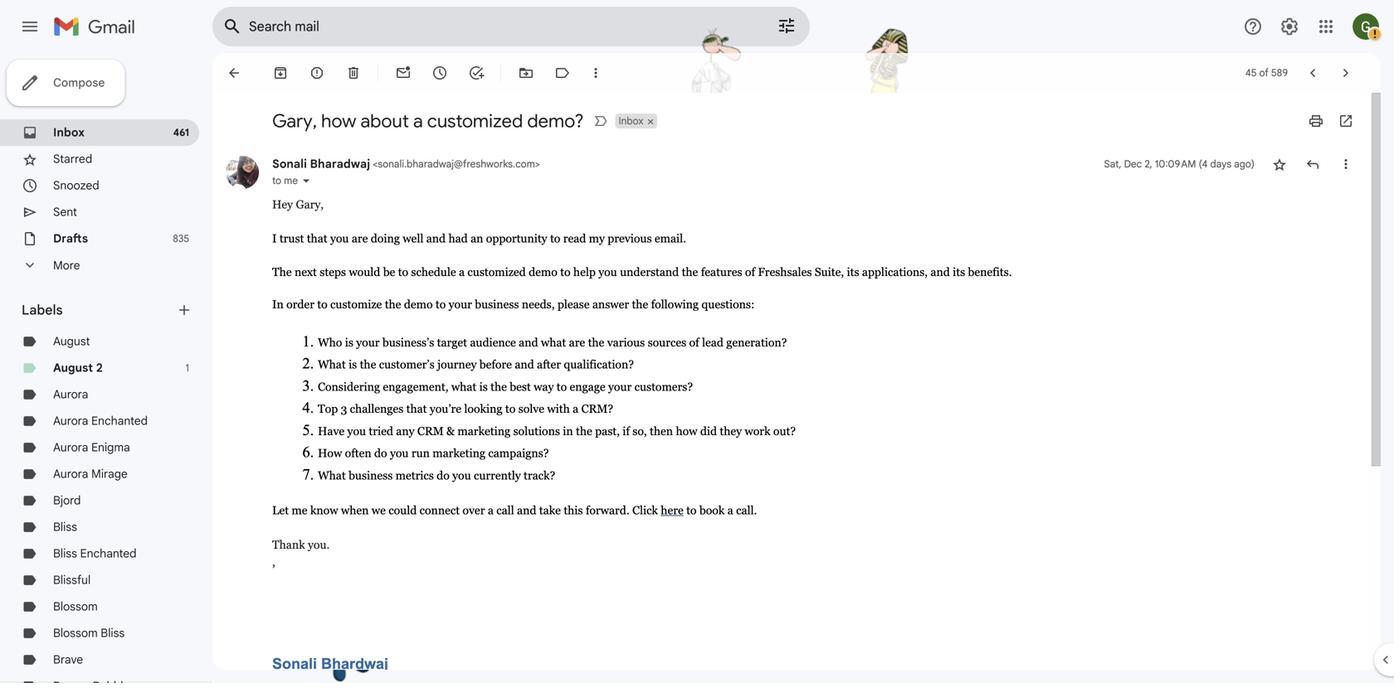 Task type: locate. For each thing, give the bounding box(es) containing it.
me right let
[[292, 504, 308, 517]]

august for the 'august' link
[[53, 334, 90, 349]]

customized up sonali.bharadwaj@freshworks.com
[[427, 110, 523, 133]]

1 vertical spatial august
[[53, 361, 93, 376]]

the next steps would be to schedule a customized demo to help you understand the features of freshsales suite, its applications, and its benefits.
[[272, 266, 1015, 279]]

archive image
[[272, 65, 289, 81]]

inbox for inbox button
[[619, 115, 643, 127]]

campaigns?
[[488, 447, 549, 460]]

bliss for bliss enchanted
[[53, 547, 77, 561]]

read
[[563, 232, 586, 245]]

enchanted up blissful link
[[80, 547, 137, 561]]

to left help
[[560, 266, 571, 279]]

0 vertical spatial sonali
[[272, 157, 307, 171]]

what business metrics do you currently track?
[[318, 469, 555, 482]]

1 vertical spatial how
[[676, 425, 698, 438]]

1 vertical spatial bliss
[[53, 547, 77, 561]]

business up audience
[[475, 298, 519, 311]]

0 horizontal spatial that
[[307, 232, 327, 245]]

and right applications,
[[931, 266, 950, 279]]

you right help
[[599, 266, 617, 279]]

what
[[541, 336, 566, 349], [451, 380, 477, 394]]

0 horizontal spatial your
[[356, 336, 380, 349]]

the left features
[[682, 266, 698, 279]]

to right 'be'
[[398, 266, 408, 279]]

blossom down blossom link
[[53, 627, 98, 641]]

drafts
[[53, 232, 88, 246]]

your right who
[[356, 336, 380, 349]]

metrics
[[396, 469, 434, 482]]

835
[[173, 233, 189, 245]]

when
[[341, 504, 369, 517]]

1 horizontal spatial your
[[449, 298, 472, 311]]

demo up needs, on the left top of the page
[[529, 266, 558, 279]]

a left call.
[[728, 504, 733, 517]]

email.
[[655, 232, 686, 245]]

what down how
[[318, 469, 346, 482]]

2 horizontal spatial of
[[1259, 67, 1269, 79]]

in
[[563, 425, 573, 438]]

aurora up bjord
[[53, 467, 88, 482]]

1 vertical spatial what
[[451, 380, 477, 394]]

0 vertical spatial enchanted
[[91, 414, 148, 429]]

its left benefits.
[[953, 266, 965, 279]]

currently
[[474, 469, 521, 482]]

0 vertical spatial that
[[307, 232, 327, 245]]

2 blossom from the top
[[53, 627, 98, 641]]

the right in
[[576, 425, 592, 438]]

0 vertical spatial august
[[53, 334, 90, 349]]

back to inbox image
[[226, 65, 242, 81]]

often
[[345, 447, 371, 460]]

show details image
[[301, 176, 311, 186]]

is up considering
[[349, 358, 357, 371]]

1 horizontal spatial what
[[541, 336, 566, 349]]

2 aurora from the top
[[53, 414, 88, 429]]

1 what from the top
[[318, 358, 346, 371]]

aurora for aurora mirage
[[53, 467, 88, 482]]

1 august from the top
[[53, 334, 90, 349]]

is up looking
[[479, 380, 488, 394]]

thank you. , sonali bhardwaj
[[272, 539, 388, 673]]

&
[[447, 425, 455, 438]]

challenges
[[350, 403, 404, 416]]

customized up in order to customize the demo to your business needs, please answer the following questions:
[[468, 266, 526, 279]]

work
[[745, 425, 771, 438]]

45 of 589
[[1246, 67, 1288, 79]]

4 aurora from the top
[[53, 467, 88, 482]]

so,
[[633, 425, 647, 438]]

do
[[374, 447, 387, 460], [437, 469, 450, 482]]

0 vertical spatial are
[[352, 232, 368, 245]]

august up august 2
[[53, 334, 90, 349]]

bliss
[[53, 520, 77, 535], [53, 547, 77, 561], [101, 627, 125, 641]]

your
[[449, 298, 472, 311], [356, 336, 380, 349], [608, 380, 632, 394]]

0 horizontal spatial of
[[689, 336, 699, 349]]

sent
[[53, 205, 77, 220]]

marketing down the &
[[433, 447, 485, 460]]

how left did
[[676, 425, 698, 438]]

bjord link
[[53, 494, 81, 508]]

settings image
[[1280, 17, 1300, 37]]

snoozed
[[53, 178, 99, 193]]

0 vertical spatial me
[[284, 175, 298, 187]]

have
[[318, 425, 345, 438]]

how
[[318, 447, 342, 460]]

Search mail text field
[[249, 18, 730, 35]]

what down who
[[318, 358, 346, 371]]

0 vertical spatial do
[[374, 447, 387, 460]]

following
[[651, 298, 699, 311]]

add to tasks image
[[468, 65, 485, 81]]

blossom down blissful
[[53, 600, 98, 615]]

labels heading
[[22, 302, 176, 319]]

1 vertical spatial marketing
[[433, 447, 485, 460]]

what up top 3 challenges that you're looking to solve with a crm?
[[451, 380, 477, 394]]

1 its from the left
[[847, 266, 859, 279]]

the up considering
[[360, 358, 376, 371]]

that down engagement, on the bottom left of page
[[406, 403, 427, 416]]

1 blossom from the top
[[53, 600, 98, 615]]

1 vertical spatial me
[[292, 504, 308, 517]]

inbox up starred link
[[53, 125, 85, 140]]

1 horizontal spatial demo
[[529, 266, 558, 279]]

is for what
[[349, 358, 357, 371]]

aurora mirage link
[[53, 467, 128, 482]]

0 horizontal spatial what
[[451, 380, 477, 394]]

2 vertical spatial of
[[689, 336, 699, 349]]

are
[[352, 232, 368, 245], [569, 336, 585, 349]]

1 vertical spatial blossom
[[53, 627, 98, 641]]

with
[[547, 403, 570, 416]]

0 horizontal spatial its
[[847, 266, 859, 279]]

enchanted up enigma
[[91, 414, 148, 429]]

0 horizontal spatial inbox
[[53, 125, 85, 140]]

0 vertical spatial of
[[1259, 67, 1269, 79]]

my
[[589, 232, 605, 245]]

1 vertical spatial that
[[406, 403, 427, 416]]

newer image
[[1305, 65, 1321, 81]]

needs,
[[522, 298, 555, 311]]

to right order
[[317, 298, 328, 311]]

sent link
[[53, 205, 77, 220]]

are left doing
[[352, 232, 368, 245]]

bliss link
[[53, 520, 77, 535]]

to right here
[[686, 504, 697, 517]]

inbox right demo?
[[619, 115, 643, 127]]

0 vertical spatial your
[[449, 298, 472, 311]]

0 vertical spatial is
[[345, 336, 353, 349]]

0 vertical spatial bliss
[[53, 520, 77, 535]]

august link
[[53, 334, 90, 349]]

45
[[1246, 67, 1257, 79]]

advanced search options image
[[770, 9, 803, 42]]

0 vertical spatial what
[[541, 336, 566, 349]]

sat, dec 2, 10:09 am (4 days ago) cell
[[1104, 156, 1255, 173]]

out?
[[773, 425, 796, 438]]

labels image
[[554, 65, 571, 81]]

know
[[310, 504, 338, 517]]

aurora down august 2
[[53, 388, 88, 402]]

demo?
[[527, 110, 584, 133]]

2 what from the top
[[318, 469, 346, 482]]

sonali.bharadwaj@freshworks.com
[[378, 158, 535, 171]]

looking
[[464, 403, 503, 416]]

marketing down looking
[[458, 425, 510, 438]]

audience
[[470, 336, 516, 349]]

a right about
[[413, 110, 423, 133]]

2 horizontal spatial your
[[608, 380, 632, 394]]

me left show details image
[[284, 175, 298, 187]]

labels
[[22, 302, 63, 319]]

inbox inside button
[[619, 115, 643, 127]]

of left lead
[[689, 336, 699, 349]]

1 horizontal spatial do
[[437, 469, 450, 482]]

is right who
[[345, 336, 353, 349]]

2 its from the left
[[953, 266, 965, 279]]

are up qualification? at the bottom left of page
[[569, 336, 585, 349]]

1 aurora from the top
[[53, 388, 88, 402]]

demo down schedule
[[404, 298, 433, 311]]

gary, how about a customized demo?
[[272, 110, 584, 133]]

do down tried
[[374, 447, 387, 460]]

best
[[510, 380, 531, 394]]

we
[[372, 504, 386, 517]]

blossom
[[53, 600, 98, 615], [53, 627, 98, 641]]

of right the 45 on the right
[[1259, 67, 1269, 79]]

what
[[318, 358, 346, 371], [318, 469, 346, 482]]

inbox inside the labels 'navigation'
[[53, 125, 85, 140]]

your down qualification? at the bottom left of page
[[608, 380, 632, 394]]

sat, dec 2, 10:09 am (4 days ago)
[[1104, 158, 1255, 171]]

2 august from the top
[[53, 361, 93, 376]]

0 horizontal spatial how
[[321, 110, 356, 133]]

what up the after at the left of page
[[541, 336, 566, 349]]

enigma
[[91, 441, 130, 455]]

your up the target
[[449, 298, 472, 311]]

did
[[700, 425, 717, 438]]

generation?
[[726, 336, 787, 349]]

business down 'often'
[[349, 469, 393, 482]]

1 vertical spatial sonali
[[272, 656, 317, 673]]

aurora for aurora enigma
[[53, 441, 88, 455]]

that right the trust
[[307, 232, 327, 245]]

understand
[[620, 266, 679, 279]]

bliss for the bliss link
[[53, 520, 77, 535]]

you
[[330, 232, 349, 245], [599, 266, 617, 279], [347, 425, 366, 438], [390, 447, 409, 460], [452, 469, 471, 482]]

considering engagement, what is the best way to engage your customers?
[[318, 380, 693, 394]]

do down how often do you run marketing campaigns?
[[437, 469, 450, 482]]

how up bharadwaj
[[321, 110, 356, 133]]

august
[[53, 334, 90, 349], [53, 361, 93, 376]]

1 vertical spatial customized
[[468, 266, 526, 279]]

its right suite, at the top right
[[847, 266, 859, 279]]

aurora up aurora mirage
[[53, 441, 88, 455]]

2 sonali from the top
[[272, 656, 317, 673]]

1 horizontal spatial inbox
[[619, 115, 643, 127]]

0 vertical spatial how
[[321, 110, 356, 133]]

aurora down aurora 'link'
[[53, 414, 88, 429]]

1 horizontal spatial business
[[475, 298, 519, 311]]

what for what is the customer's journey before and after qualification?
[[318, 358, 346, 371]]

1 horizontal spatial are
[[569, 336, 585, 349]]

august left 2
[[53, 361, 93, 376]]

then
[[650, 425, 673, 438]]

who is your business's target audience and what are the various sources of lead generation?
[[318, 336, 787, 349]]

labels navigation
[[0, 53, 212, 684]]

3 aurora from the top
[[53, 441, 88, 455]]

1 vertical spatial is
[[349, 358, 357, 371]]

589
[[1271, 67, 1288, 79]]

demo
[[529, 266, 558, 279], [404, 298, 433, 311]]

of right features
[[745, 266, 755, 279]]

0 vertical spatial what
[[318, 358, 346, 371]]

main menu image
[[20, 17, 40, 37]]

considering
[[318, 380, 380, 394]]

about
[[361, 110, 409, 133]]

blossom for blossom bliss
[[53, 627, 98, 641]]

1 vertical spatial are
[[569, 336, 585, 349]]

0 horizontal spatial demo
[[404, 298, 433, 311]]

ago)
[[1234, 158, 1255, 171]]

0 vertical spatial business
[[475, 298, 519, 311]]

None search field
[[212, 7, 810, 46]]

before
[[479, 358, 512, 371]]

1 horizontal spatial of
[[745, 266, 755, 279]]

0 horizontal spatial do
[[374, 447, 387, 460]]

you up 'often'
[[347, 425, 366, 438]]

here
[[661, 504, 684, 517]]

1 vertical spatial enchanted
[[80, 547, 137, 561]]

1 vertical spatial what
[[318, 469, 346, 482]]

forward.
[[586, 504, 630, 517]]

and right call
[[517, 504, 536, 517]]

1 horizontal spatial its
[[953, 266, 965, 279]]

1 vertical spatial do
[[437, 469, 450, 482]]

of
[[1259, 67, 1269, 79], [745, 266, 755, 279], [689, 336, 699, 349]]

qualification?
[[564, 358, 634, 371]]

you left currently
[[452, 469, 471, 482]]

crm?
[[581, 403, 613, 416]]

sonali left bhardwaj
[[272, 656, 317, 673]]

0 vertical spatial blossom
[[53, 600, 98, 615]]

to left the solve
[[505, 403, 516, 416]]

august for august 2
[[53, 361, 93, 376]]

sonali up to me
[[272, 157, 307, 171]]

a left call
[[488, 504, 494, 517]]

0 horizontal spatial business
[[349, 469, 393, 482]]



Task type: describe. For each thing, give the bounding box(es) containing it.
the left best
[[491, 380, 507, 394]]

and up the after at the left of page
[[519, 336, 538, 349]]

previous
[[608, 232, 652, 245]]

1 horizontal spatial that
[[406, 403, 427, 416]]

next
[[295, 266, 317, 279]]

customers?
[[635, 380, 693, 394]]

please
[[558, 298, 590, 311]]

to left show details image
[[272, 175, 281, 187]]

applications,
[[862, 266, 928, 279]]

blossom for blossom link
[[53, 600, 98, 615]]

aurora mirage
[[53, 467, 128, 482]]

2,
[[1145, 158, 1153, 171]]

1 horizontal spatial how
[[676, 425, 698, 438]]

call
[[496, 504, 514, 517]]

well
[[403, 232, 424, 245]]

aurora for aurora 'link'
[[53, 388, 88, 402]]

to left read
[[550, 232, 560, 245]]

crm
[[417, 425, 444, 438]]

0 vertical spatial demo
[[529, 266, 558, 279]]

to right way
[[557, 380, 567, 394]]

the
[[272, 266, 292, 279]]

you up steps
[[330, 232, 349, 245]]

click
[[632, 504, 658, 517]]

an
[[471, 232, 483, 245]]

schedule
[[411, 266, 456, 279]]

features
[[701, 266, 742, 279]]

engage
[[570, 380, 606, 394]]

2 vertical spatial your
[[608, 380, 632, 394]]

<
[[373, 158, 378, 171]]

and up best
[[515, 358, 534, 371]]

1 vertical spatial business
[[349, 469, 393, 482]]

aurora enigma link
[[53, 441, 130, 455]]

top
[[318, 403, 338, 416]]

they
[[720, 425, 742, 438]]

help
[[573, 266, 596, 279]]

to down schedule
[[436, 298, 446, 311]]

various
[[607, 336, 645, 349]]

would
[[349, 266, 380, 279]]

you left run
[[390, 447, 409, 460]]

answer
[[592, 298, 629, 311]]

is for who
[[345, 336, 353, 349]]

i
[[272, 232, 277, 245]]

more image
[[588, 65, 604, 81]]

this
[[564, 504, 583, 517]]

could
[[389, 504, 417, 517]]

what for what business metrics do you currently track?
[[318, 469, 346, 482]]

3
[[341, 403, 347, 416]]

had
[[449, 232, 468, 245]]

more button
[[0, 252, 199, 279]]

search mail image
[[217, 12, 247, 41]]

call.
[[736, 504, 757, 517]]

solutions
[[513, 425, 560, 438]]

more
[[53, 258, 80, 273]]

track?
[[524, 469, 555, 482]]

a right schedule
[[459, 266, 465, 279]]

august 2
[[53, 361, 103, 376]]

questions:
[[702, 298, 755, 311]]

bhardwaj
[[321, 656, 388, 673]]

10:09 am
[[1155, 158, 1196, 171]]

1 vertical spatial your
[[356, 336, 380, 349]]

suite,
[[815, 266, 844, 279]]

here link
[[661, 504, 684, 517]]

aurora for aurora enchanted
[[53, 414, 88, 429]]

sonali inside thank you. , sonali bhardwaj
[[272, 656, 317, 673]]

Not starred checkbox
[[1271, 156, 1288, 173]]

the right answer
[[632, 298, 648, 311]]

gmail image
[[53, 10, 144, 43]]

enchanted for aurora enchanted
[[91, 414, 148, 429]]

0 vertical spatial customized
[[427, 110, 523, 133]]

engagement,
[[383, 380, 449, 394]]

inbox button
[[615, 114, 645, 129]]

let me know when we could connect over a call and take this forward. click here to book a call.
[[272, 504, 757, 517]]

me for let
[[292, 504, 308, 517]]

in order to customize the demo to your business needs, please answer the following questions:
[[272, 298, 755, 311]]

target
[[437, 336, 467, 349]]

compose button
[[7, 60, 125, 106]]

bharadwaj
[[310, 157, 370, 171]]

starred link
[[53, 152, 92, 166]]

business's
[[382, 336, 434, 349]]

to me
[[272, 175, 298, 187]]

thank
[[272, 539, 305, 552]]

461
[[173, 127, 189, 139]]

1 vertical spatial of
[[745, 266, 755, 279]]

the up qualification? at the bottom left of page
[[588, 336, 604, 349]]

2 vertical spatial bliss
[[101, 627, 125, 641]]

2
[[96, 361, 103, 376]]

the down 'be'
[[385, 298, 401, 311]]

0 vertical spatial marketing
[[458, 425, 510, 438]]

order
[[286, 298, 314, 311]]

brave
[[53, 653, 83, 668]]

sat,
[[1104, 158, 1122, 171]]

sonali bharadwaj < sonali.bharadwaj@freshworks.com >
[[272, 157, 540, 171]]

1 sonali from the top
[[272, 157, 307, 171]]

inbox for inbox link
[[53, 125, 85, 140]]

enchanted for bliss enchanted
[[80, 547, 137, 561]]

days
[[1210, 158, 1232, 171]]

blossom link
[[53, 600, 98, 615]]

older image
[[1338, 65, 1354, 81]]

not starred image
[[1271, 156, 1288, 173]]

me for to
[[284, 175, 298, 187]]

sonali bharadwaj cell
[[272, 157, 540, 171]]

august 2 link
[[53, 361, 103, 376]]

benefits.
[[968, 266, 1012, 279]]

2 vertical spatial is
[[479, 380, 488, 394]]

who
[[318, 336, 342, 349]]

report spam image
[[309, 65, 325, 81]]

0 horizontal spatial are
[[352, 232, 368, 245]]

brave link
[[53, 653, 83, 668]]

past,
[[595, 425, 620, 438]]

inbox link
[[53, 125, 85, 140]]

support image
[[1243, 17, 1263, 37]]

you.
[[308, 539, 330, 552]]

doing
[[371, 232, 400, 245]]

mirage
[[91, 467, 128, 482]]

take
[[539, 504, 561, 517]]

hey gary,
[[272, 198, 324, 211]]

book
[[699, 504, 725, 517]]

opportunity
[[486, 232, 547, 245]]

how often do you run marketing campaigns?
[[318, 447, 549, 460]]

solve
[[518, 403, 544, 416]]

blissful link
[[53, 573, 91, 588]]

a right with
[[573, 403, 579, 416]]

compose
[[53, 76, 105, 90]]

dec
[[1124, 158, 1142, 171]]

snooze image
[[432, 65, 448, 81]]

1 vertical spatial demo
[[404, 298, 433, 311]]

and left had
[[426, 232, 446, 245]]

move to image
[[518, 65, 534, 81]]

delete image
[[345, 65, 362, 81]]



Task type: vqa. For each thing, say whether or not it's contained in the screenshot.
Sonali to the top
yes



